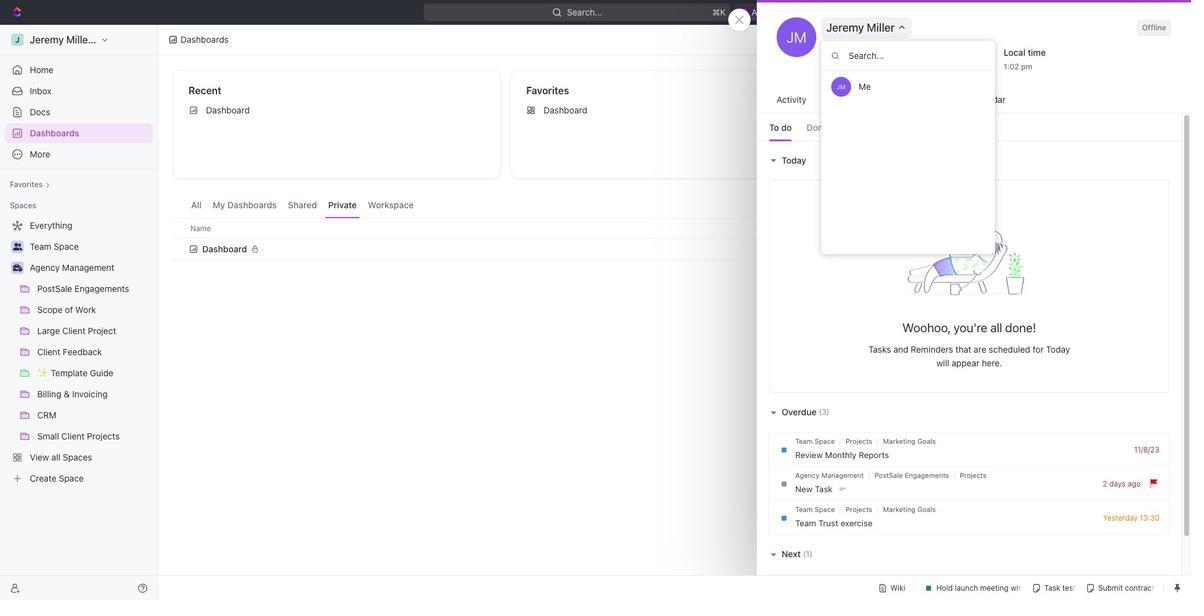Task type: describe. For each thing, give the bounding box(es) containing it.
favorites button
[[5, 177, 55, 192]]

add description... button
[[822, 60, 904, 74]]

new task link
[[793, 479, 1098, 500]]

marketing for review monthly reports
[[883, 438, 916, 446]]

new task
[[796, 485, 833, 495]]

3 marketing from the top
[[883, 580, 916, 588]]

all button
[[188, 194, 205, 218]]

team space / projects / marketing goals review monthly reports
[[796, 438, 936, 461]]

goals for reports
[[918, 438, 936, 446]]

0 horizontal spatial agency management link
[[30, 258, 150, 278]]

by
[[904, 85, 916, 96]]

marketing goals link for review monthly reports
[[883, 438, 936, 446]]

search...
[[567, 7, 603, 17]]

2
[[1103, 480, 1108, 489]]

exercise
[[841, 519, 873, 529]]

1 horizontal spatial jm
[[837, 83, 846, 91]]

tasks and reminders that are scheduled for today will appear here.
[[869, 344, 1071, 369]]

inbox
[[30, 86, 52, 96]]

team space link for team
[[796, 506, 835, 514]]

favorites inside button
[[10, 180, 43, 189]]

business time image
[[13, 264, 22, 272]]

3 team from the top
[[796, 519, 817, 529]]

reminders
[[911, 344, 954, 355]]

are
[[974, 344, 987, 355]]

calendar
[[970, 94, 1006, 105]]

yesterday 13:30
[[1104, 514, 1160, 523]]

1 horizontal spatial me
[[918, 85, 933, 96]]

nov 21
[[865, 244, 892, 254]]

agency for agency management
[[30, 263, 60, 273]]

offline
[[1143, 23, 1167, 32]]

marketing for team trust exercise
[[883, 506, 916, 514]]

activity
[[777, 94, 807, 105]]

search
[[1014, 34, 1042, 45]]

11/8/23
[[1135, 446, 1160, 455]]

engagements
[[905, 472, 949, 480]]

0 horizontal spatial today
[[782, 155, 807, 165]]

inbox link
[[5, 81, 153, 101]]

will
[[937, 358, 950, 369]]

new dashboard
[[1114, 34, 1179, 45]]

projects for reports
[[846, 438, 873, 446]]

task
[[815, 485, 833, 495]]

workspace
[[368, 200, 414, 210]]

docs
[[30, 107, 50, 117]]

here.
[[982, 358, 1003, 369]]

0 vertical spatial favorites
[[526, 85, 569, 96]]

dashboard link for recent
[[184, 101, 495, 120]]

Search by name... text field
[[979, 194, 1169, 213]]

my for my dashboards
[[213, 200, 225, 210]]

wed
[[1126, 588, 1141, 597]]

home
[[30, 65, 54, 75]]

appear
[[952, 358, 980, 369]]

search dashboards button
[[996, 30, 1101, 50]]

all
[[991, 321, 1003, 335]]

agency for agency management / postsale engagements / projects
[[796, 472, 820, 480]]

yesterday
[[1104, 514, 1138, 523]]

new for new
[[1016, 7, 1035, 17]]

3 marketing goals link from the top
[[883, 580, 936, 588]]

home link
[[5, 60, 153, 80]]

(1)
[[804, 550, 813, 560]]

done!
[[1006, 321, 1037, 335]]

goals for exercise
[[918, 506, 936, 514]]

private button
[[325, 194, 360, 218]]

reports
[[859, 451, 889, 461]]

today button
[[770, 155, 810, 165]]

overdue
[[782, 408, 817, 418]]

pm
[[1022, 62, 1033, 71]]

my for my work
[[827, 94, 839, 105]]

nov 21 cell
[[857, 238, 956, 261]]

jeremy miller
[[827, 21, 895, 34]]

agency management / postsale engagements / projects
[[796, 472, 987, 480]]

my dashboards
[[213, 200, 277, 210]]

days
[[1110, 480, 1126, 489]]

name row
[[173, 218, 1177, 239]]

my work
[[827, 94, 863, 105]]

work
[[841, 94, 863, 105]]

table containing dashboard
[[173, 218, 1177, 262]]

1 column header from the left
[[857, 218, 956, 239]]

dashboards link
[[5, 124, 153, 143]]

row containing dashboard
[[173, 237, 1177, 262]]

2 days ago
[[1103, 480, 1141, 489]]

all
[[191, 200, 202, 210]]

add
[[827, 62, 841, 71]]

1:02
[[1004, 62, 1020, 71]]

that
[[956, 344, 972, 355]]

projects link for exercise
[[846, 506, 873, 514]]

description...
[[843, 62, 889, 71]]

agency management
[[30, 263, 114, 273]]

local
[[1004, 47, 1026, 58]]

spaces
[[10, 201, 36, 210]]

new button
[[999, 2, 1042, 22]]

0 vertical spatial jm
[[787, 29, 807, 46]]

postsale engagements link
[[875, 472, 949, 480]]

next
[[782, 550, 801, 560]]

dashboard inside button
[[1134, 34, 1179, 45]]

dashboards up 'recent'
[[181, 34, 229, 45]]



Task type: locate. For each thing, give the bounding box(es) containing it.
team left trust
[[796, 519, 817, 529]]

dashboards down docs
[[30, 128, 79, 138]]

jm inside jeremy miller, , 'element'
[[966, 245, 977, 254]]

0 horizontal spatial jm
[[787, 29, 807, 46]]

0 horizontal spatial favorites
[[10, 180, 43, 189]]

1 vertical spatial projects
[[960, 472, 987, 480]]

0 vertical spatial management
[[62, 263, 114, 273]]

column header up 21
[[857, 218, 956, 239]]

new inside woohoo, you're all done! tab panel
[[796, 485, 813, 495]]

1 space from the top
[[815, 438, 835, 446]]

today
[[782, 155, 807, 165], [1047, 344, 1071, 355]]

space
[[815, 438, 835, 446], [815, 506, 835, 514]]

1 horizontal spatial today
[[1047, 344, 1071, 355]]

2 vertical spatial goals
[[918, 580, 936, 588]]

row
[[173, 237, 1177, 262]]

2 column header from the left
[[1056, 218, 1155, 239]]

3 goals from the top
[[918, 580, 936, 588]]

0 vertical spatial marketing goals link
[[883, 438, 936, 446]]

2 marketing from the top
[[883, 506, 916, 514]]

space inside team space / projects / marketing goals team trust exercise
[[815, 506, 835, 514]]

1 team space link from the top
[[796, 438, 835, 446]]

new inside button
[[1016, 7, 1035, 17]]

tab list containing all
[[188, 194, 417, 218]]

space up trust
[[815, 506, 835, 514]]

21
[[883, 244, 892, 254]]

1 vertical spatial new
[[1114, 34, 1132, 45]]

1 horizontal spatial column header
[[1056, 218, 1155, 239]]

0 vertical spatial today
[[782, 155, 807, 165]]

new dashboard button
[[1106, 30, 1187, 50]]

1 vertical spatial marketing
[[883, 506, 916, 514]]

0 vertical spatial space
[[815, 438, 835, 446]]

2 vertical spatial jm
[[966, 245, 977, 254]]

new for new dashboard
[[1114, 34, 1132, 45]]

today down "activity" on the right of page
[[782, 155, 807, 165]]

team space link
[[796, 438, 835, 446], [796, 506, 835, 514]]

for
[[1033, 344, 1044, 355]]

space inside team space / projects / marketing goals review monthly reports
[[815, 438, 835, 446]]

⌘k
[[713, 7, 726, 17]]

1 vertical spatial jm
[[837, 83, 846, 91]]

millerjeremy500@gmail.com
[[915, 62, 1018, 71]]

0 vertical spatial new
[[1016, 7, 1035, 17]]

projects link up reports
[[846, 438, 873, 446]]

review
[[796, 451, 823, 461]]

1 vertical spatial today
[[1047, 344, 1071, 355]]

dashboards
[[181, 34, 229, 45], [1045, 34, 1094, 45], [30, 128, 79, 138], [227, 200, 277, 210]]

1 horizontal spatial agency
[[796, 472, 820, 480]]

jeremy miller, , element
[[964, 242, 979, 257]]

me
[[859, 81, 871, 92], [918, 85, 933, 96]]

0 horizontal spatial new
[[796, 485, 813, 495]]

management for agency management
[[62, 263, 114, 273]]

team space link up trust
[[796, 506, 835, 514]]

miller
[[867, 21, 895, 34]]

agency right business time icon
[[30, 263, 60, 273]]

management
[[62, 263, 114, 273], [822, 472, 864, 480]]

my right all
[[213, 200, 225, 210]]

time
[[1028, 47, 1046, 58]]

dashboard
[[1134, 34, 1179, 45], [206, 105, 250, 115], [544, 105, 588, 115], [202, 244, 247, 254]]

my inside "button"
[[213, 200, 225, 210]]

space up review
[[815, 438, 835, 446]]

sidebar navigation
[[0, 25, 158, 601]]

team down the new task
[[796, 506, 813, 514]]

agency inside woohoo, you're all done! tab panel
[[796, 472, 820, 480]]

upgrade
[[952, 7, 988, 17]]

/
[[840, 438, 842, 446], [877, 438, 879, 446], [868, 472, 871, 480], [954, 472, 956, 480], [840, 506, 842, 514], [877, 506, 879, 514], [877, 580, 879, 588]]

team space / projects / marketing goals team trust exercise
[[796, 506, 936, 529]]

team for review monthly reports
[[796, 438, 813, 446]]

/ marketing goals
[[877, 580, 936, 588]]

1 marketing goals link from the top
[[883, 438, 936, 446]]

trust
[[819, 519, 839, 529]]

projects link up exercise
[[846, 506, 873, 514]]

new
[[1016, 7, 1035, 17], [1114, 34, 1132, 45], [796, 485, 813, 495]]

2 team space link from the top
[[796, 506, 835, 514]]

ago
[[1128, 480, 1141, 489]]

jeremy
[[827, 21, 864, 34]]

2 space from the top
[[815, 506, 835, 514]]

1 vertical spatial favorites
[[10, 180, 43, 189]]

1 vertical spatial projects link
[[960, 472, 987, 480]]

0 vertical spatial marketing
[[883, 438, 916, 446]]

0 vertical spatial team
[[796, 438, 813, 446]]

me right by
[[918, 85, 933, 96]]

dashboards left shared
[[227, 200, 277, 210]]

agency inside the 'agency management' link
[[30, 263, 60, 273]]

overdue (3)
[[782, 408, 830, 418]]

tasks
[[869, 344, 891, 355]]

created
[[864, 85, 902, 96]]

recent
[[189, 85, 222, 96]]

0 vertical spatial team space link
[[796, 438, 835, 446]]

2 vertical spatial new
[[796, 485, 813, 495]]

0 horizontal spatial my
[[213, 200, 225, 210]]

team up review
[[796, 438, 813, 446]]

0 vertical spatial goals
[[918, 438, 936, 446]]

management inside woohoo, you're all done! tab panel
[[822, 472, 864, 480]]

tab list
[[188, 194, 417, 218]]

marketing inside team space / projects / marketing goals review monthly reports
[[883, 438, 916, 446]]

goals inside team space / projects / marketing goals team trust exercise
[[918, 506, 936, 514]]

1 horizontal spatial my
[[827, 94, 839, 105]]

1 horizontal spatial favorites
[[526, 85, 569, 96]]

0 vertical spatial agency
[[30, 263, 60, 273]]

jeremy miller button
[[822, 17, 913, 38], [822, 17, 913, 38]]

projects inside team space / projects / marketing goals review monthly reports
[[846, 438, 873, 446]]

1 vertical spatial space
[[815, 506, 835, 514]]

role
[[827, 47, 845, 58]]

1 goals from the top
[[918, 438, 936, 446]]

projects up reports
[[846, 438, 873, 446]]

0 horizontal spatial agency
[[30, 263, 60, 273]]

dashboards inside "button"
[[227, 200, 277, 210]]

1 dashboard link from the left
[[184, 101, 495, 120]]

woohoo, you're all done! tab panel
[[757, 141, 1182, 601]]

2 vertical spatial projects link
[[846, 506, 873, 514]]

2 vertical spatial team
[[796, 519, 817, 529]]

cell
[[1056, 238, 1155, 261]]

marketing
[[883, 438, 916, 446], [883, 506, 916, 514], [883, 580, 916, 588]]

1 marketing from the top
[[883, 438, 916, 446]]

jm
[[787, 29, 807, 46], [837, 83, 846, 91], [966, 245, 977, 254]]

2 vertical spatial marketing goals link
[[883, 580, 936, 588]]

1 vertical spatial team
[[796, 506, 813, 514]]

(3)
[[819, 408, 830, 418]]

projects
[[846, 438, 873, 446], [960, 472, 987, 480], [846, 506, 873, 514]]

column header
[[857, 218, 956, 239], [1056, 218, 1155, 239]]

postsale
[[875, 472, 903, 480]]

new for new task
[[796, 485, 813, 495]]

search dashboards
[[1014, 34, 1094, 45]]

dashboards inside sidebar navigation
[[30, 128, 79, 138]]

you're
[[954, 321, 988, 335]]

dashboard link
[[184, 101, 495, 120], [522, 101, 833, 120]]

team space link up review
[[796, 438, 835, 446]]

projects link for reports
[[846, 438, 873, 446]]

1 horizontal spatial new
[[1016, 7, 1035, 17]]

1 vertical spatial management
[[822, 472, 864, 480]]

new inside button
[[1114, 34, 1132, 45]]

1 vertical spatial agency management link
[[796, 472, 864, 480]]

2 marketing goals link from the top
[[883, 506, 936, 514]]

projects down the review monthly reports link
[[960, 472, 987, 480]]

goals inside team space / projects / marketing goals review monthly reports
[[918, 438, 936, 446]]

0 vertical spatial agency management link
[[30, 258, 150, 278]]

management for agency management / postsale engagements / projects
[[822, 472, 864, 480]]

2 team from the top
[[796, 506, 813, 514]]

0 vertical spatial projects link
[[846, 438, 873, 446]]

space for monthly
[[815, 438, 835, 446]]

1 vertical spatial marketing goals link
[[883, 506, 936, 514]]

favorites
[[526, 85, 569, 96], [10, 180, 43, 189]]

column header down search by name... text box
[[1056, 218, 1155, 239]]

2 vertical spatial marketing
[[883, 580, 916, 588]]

and
[[894, 344, 909, 355]]

1 vertical spatial goals
[[918, 506, 936, 514]]

1 horizontal spatial management
[[822, 472, 864, 480]]

2 horizontal spatial new
[[1114, 34, 1132, 45]]

team space link for review
[[796, 438, 835, 446]]

1 horizontal spatial dashboard link
[[522, 101, 833, 120]]

projects inside team space / projects / marketing goals team trust exercise
[[846, 506, 873, 514]]

me up work
[[859, 81, 871, 92]]

team
[[796, 438, 813, 446], [796, 506, 813, 514], [796, 519, 817, 529]]

marketing inside team space / projects / marketing goals team trust exercise
[[883, 506, 916, 514]]

nov
[[865, 244, 880, 254]]

1 vertical spatial agency
[[796, 472, 820, 480]]

dashboard link for favorites
[[522, 101, 833, 120]]

monthly
[[825, 451, 857, 461]]

workspace button
[[365, 194, 417, 218]]

woohoo, you're all done!
[[903, 321, 1037, 335]]

1 horizontal spatial agency management link
[[796, 472, 864, 480]]

0 horizontal spatial me
[[859, 81, 871, 92]]

space for trust
[[815, 506, 835, 514]]

agency up the new task
[[796, 472, 820, 480]]

0 horizontal spatial dashboard link
[[184, 101, 495, 120]]

my left work
[[827, 94, 839, 105]]

agency
[[30, 263, 60, 273], [796, 472, 820, 480]]

management inside sidebar navigation
[[62, 263, 114, 273]]

marketing goals link
[[883, 438, 936, 446], [883, 506, 936, 514], [883, 580, 936, 588]]

team for team trust exercise
[[796, 506, 813, 514]]

scheduled
[[989, 344, 1031, 355]]

1 vertical spatial my
[[213, 200, 225, 210]]

name
[[191, 224, 211, 233]]

1 vertical spatial team space link
[[796, 506, 835, 514]]

docs link
[[5, 102, 153, 122]]

upgrade link
[[935, 4, 994, 21]]

private
[[328, 200, 357, 210]]

team inside team space / projects / marketing goals review monthly reports
[[796, 438, 813, 446]]

projects for exercise
[[846, 506, 873, 514]]

projects link down the review monthly reports link
[[960, 472, 987, 480]]

table
[[173, 218, 1177, 262]]

2 dashboard link from the left
[[522, 101, 833, 120]]

13:30
[[1140, 514, 1160, 523]]

team trust exercise link
[[793, 513, 1099, 535]]

0 horizontal spatial management
[[62, 263, 114, 273]]

0 vertical spatial my
[[827, 94, 839, 105]]

local time 1:02 pm
[[1004, 47, 1046, 71]]

2 goals from the top
[[918, 506, 936, 514]]

0 vertical spatial projects
[[846, 438, 873, 446]]

Search... text field
[[822, 41, 995, 71]]

role add description...
[[827, 47, 889, 71]]

dashboards up time at the top right
[[1045, 34, 1094, 45]]

2 horizontal spatial jm
[[966, 245, 977, 254]]

1 team from the top
[[796, 438, 813, 446]]

projects up exercise
[[846, 506, 873, 514]]

0 horizontal spatial column header
[[857, 218, 956, 239]]

today right "for"
[[1047, 344, 1071, 355]]

created by me
[[864, 85, 933, 96]]

review monthly reports link
[[793, 445, 1130, 466]]

woohoo,
[[903, 321, 951, 335]]

dashboards inside button
[[1045, 34, 1094, 45]]

my dashboards button
[[210, 194, 280, 218]]

marketing goals link for team trust exercise
[[883, 506, 936, 514]]

2 vertical spatial projects
[[846, 506, 873, 514]]

shared
[[288, 200, 317, 210]]

today inside the tasks and reminders that are scheduled for today will appear here.
[[1047, 344, 1071, 355]]



Task type: vqa. For each thing, say whether or not it's contained in the screenshot.
middle the Team
yes



